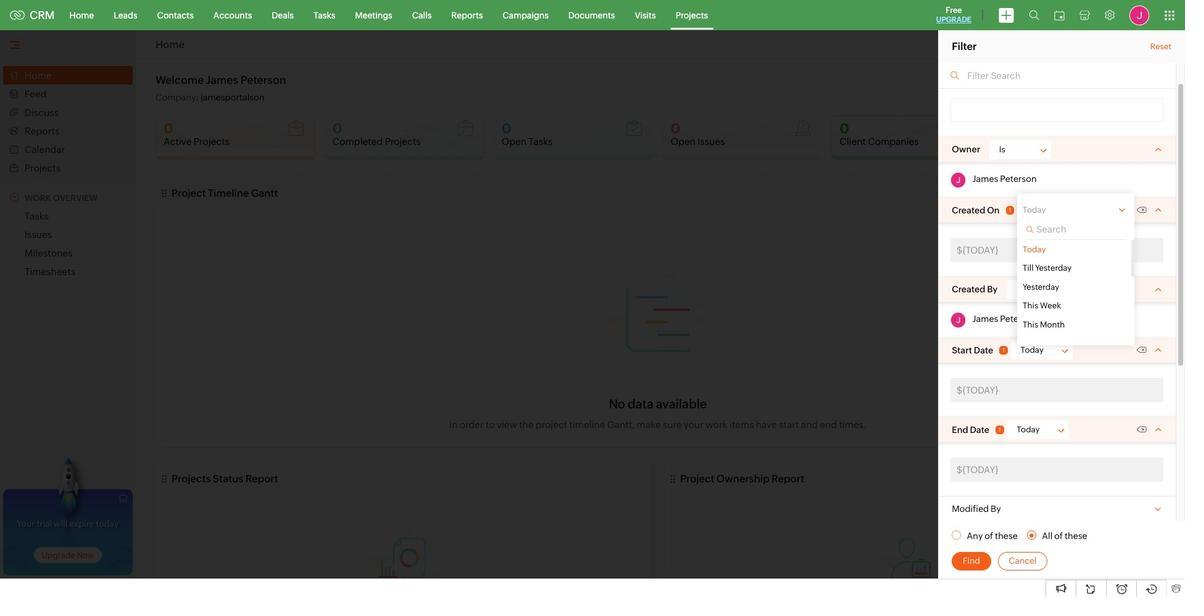 Task type: vqa. For each thing, say whether or not it's contained in the screenshot.
HOME
yes



Task type: locate. For each thing, give the bounding box(es) containing it.
search element
[[1022, 0, 1048, 30]]

home link
[[60, 0, 104, 30]]

projects link
[[666, 0, 719, 30]]

home
[[70, 10, 94, 20]]

deals link
[[262, 0, 304, 30]]

reports link
[[442, 0, 493, 30]]

calls link
[[403, 0, 442, 30]]

documents link
[[559, 0, 625, 30]]

visits link
[[625, 0, 666, 30]]

campaigns link
[[493, 0, 559, 30]]

crm
[[30, 9, 55, 22]]

accounts link
[[204, 0, 262, 30]]

meetings link
[[345, 0, 403, 30]]

calendar image
[[1055, 10, 1066, 20]]

profile element
[[1123, 0, 1158, 30]]

contacts
[[157, 10, 194, 20]]

reports
[[452, 10, 483, 20]]

tasks link
[[304, 0, 345, 30]]

free upgrade
[[937, 6, 972, 24]]

meetings
[[355, 10, 393, 20]]

free
[[946, 6, 963, 15]]

leads link
[[104, 0, 147, 30]]

upgrade
[[937, 15, 972, 24]]



Task type: describe. For each thing, give the bounding box(es) containing it.
documents
[[569, 10, 615, 20]]

accounts
[[214, 10, 252, 20]]

contacts link
[[147, 0, 204, 30]]

crm link
[[10, 9, 55, 22]]

create menu image
[[999, 8, 1015, 23]]

calls
[[412, 10, 432, 20]]

profile image
[[1130, 5, 1150, 25]]

deals
[[272, 10, 294, 20]]

tasks
[[314, 10, 336, 20]]

search image
[[1030, 10, 1040, 20]]

visits
[[635, 10, 656, 20]]

campaigns
[[503, 10, 549, 20]]

leads
[[114, 10, 138, 20]]

create menu element
[[992, 0, 1022, 30]]

projects
[[676, 10, 709, 20]]



